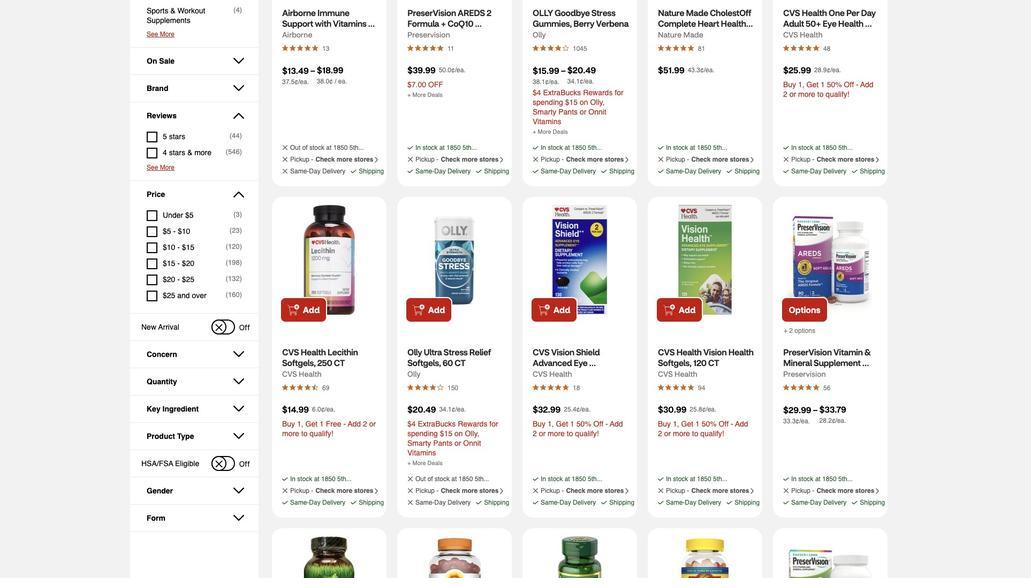 Task type: vqa. For each thing, say whether or not it's contained in the screenshot.
the "Add" button associated with $14.49
no



Task type: describe. For each thing, give the bounding box(es) containing it.
airborne link
[[282, 28, 313, 41]]

product type
[[147, 432, 194, 441]]

options link
[[782, 297, 829, 323]]

94
[[699, 385, 706, 392]]

stars for 5
[[169, 132, 185, 141]]

this link goes to a page with all olly goodbye stress gummies, berry verbena reviews. image
[[533, 45, 571, 51]]

2 vertical spatial olly
[[408, 369, 421, 379]]

( 198 )
[[226, 259, 242, 267]]

more inside buy 1, get 1 free - add 2 or more to qualify!
[[282, 430, 299, 438]]

$32.99
[[533, 404, 561, 415]]

$14.99
[[282, 404, 309, 415]]

this link goes to a page with all olly ultra stress relief softgels, 60 ct reviews. image
[[408, 385, 445, 391]]

6.0¢/ea.
[[312, 406, 336, 413]]

to for $25.99
[[818, 90, 824, 99]]

brand button
[[139, 75, 250, 102]]

under $5
[[163, 211, 194, 220]]

this link goes to a page with all cvs health vision health softgels, 120 ct reviews. image
[[658, 385, 696, 391]]

$25 inside option
[[182, 275, 195, 284]]

eligible
[[175, 460, 199, 468]]

pickup for 48
[[792, 156, 811, 163]]

18
[[573, 385, 580, 392]]

eye inside cvs vision shield advanced eye supplement, 130 ct
[[574, 357, 588, 369]]

olly goodbye stress gummies, berry verbena olly
[[533, 7, 629, 40]]

same- for 150
[[416, 499, 435, 507]]

cvs health one per day adult 50+ eye health softgels, 90ct
[[784, 7, 878, 40]]

on
[[147, 57, 157, 65]]

28.9¢/ea.
[[815, 66, 842, 74]]

qualify! for $30.99
[[701, 430, 725, 438]]

qualify! for $25.99
[[826, 90, 850, 99]]

– for $18.99
[[311, 65, 315, 76]]

$5 - $10 23 items, Price checkbox
[[147, 224, 242, 240]]

56
[[824, 385, 831, 392]]

support
[[658, 28, 690, 40]]

reviews heading
[[147, 111, 236, 120]]

$18.99 38.0¢ / ea.
[[317, 64, 347, 85]]

delivery for 11
[[448, 168, 471, 175]]

softgels, inside cvs health vision health softgels, 120 ct cvs health
[[658, 357, 692, 369]]

0 horizontal spatial 34.1¢/ea.
[[440, 406, 466, 413]]

2 see more from the top
[[147, 164, 175, 171]]

form
[[147, 514, 166, 523]]

quantity
[[147, 378, 177, 386]]

concern heading
[[147, 350, 236, 359]]

$25 inside checkbox
[[163, 291, 175, 300]]

6.0¢each. element
[[312, 406, 336, 413]]

made for nature made cholestoff complete heart health support softgels, 120 ct
[[686, 7, 709, 18]]

33.3¢/ea.
[[784, 418, 811, 425]]

nature for nature made cholestoff complete heart health support softgels, 120 ct
[[658, 7, 685, 18]]

price $30.99. element
[[658, 404, 687, 415]]

1 vertical spatial out
[[416, 476, 426, 483]]

2 left options
[[790, 327, 794, 335]]

) for $5 - $10
[[240, 227, 242, 235]]

quantity heading
[[147, 378, 236, 386]]

$7.00 off + more deals
[[408, 80, 444, 99]]

rewards for verbena
[[584, 88, 613, 97]]

price heading
[[147, 190, 236, 199]]

4 stars & more
[[163, 148, 212, 157]]

product type heading
[[147, 432, 236, 441]]

sports & workout supplements
[[147, 6, 208, 25]]

add inside buy 1, get 1 free - add 2 or more to qualify!
[[348, 420, 361, 429]]

under
[[163, 211, 183, 220]]

$10 - $15 120 items, Price checkbox
[[147, 240, 242, 256]]

– for $20.49
[[562, 65, 566, 76]]

on sale heading
[[147, 57, 236, 65]]

areds
[[784, 368, 811, 379]]

this link goes to a page with all preservision vitamin & mineral supplement areds soft gels reviews. image
[[784, 385, 821, 391]]

2 for cvs health one per day adult 50+ eye health softgels, 90ct
[[784, 90, 788, 99]]

softgels, inside cvs health lecithin softgels, 250 ct cvs health
[[282, 357, 316, 369]]

qualify! inside buy 1, get 1 free - add 2 or more to qualify!
[[310, 430, 334, 438]]

key
[[147, 405, 161, 414]]

stores for 94
[[730, 488, 750, 495]]

same-day delivery for 1045
[[541, 168, 597, 175]]

$29.99
[[784, 405, 812, 416]]

product type button
[[139, 423, 250, 450]]

this link goes to a page with all cvs health one per day adult 50+ eye health softgels, 90ct reviews. image
[[784, 45, 821, 51]]

$5 inside option
[[185, 211, 194, 220]]

shipping for 11
[[485, 168, 510, 175]]

new
[[141, 323, 156, 332]]

shipping for 18
[[610, 499, 635, 507]]

pickup - check more stores for 94
[[667, 488, 750, 495]]

price $32.99. element
[[533, 404, 561, 415]]

( for $20 - $25
[[226, 275, 228, 283]]

cvs health link for cvs health one per day adult 50+ eye health softgels, 90ct
[[784, 28, 823, 41]]

onnit for verbena
[[589, 108, 607, 116]]

type
[[177, 432, 194, 441]]

nature for nature made
[[658, 29, 682, 40]]

adult
[[784, 18, 805, 29]]

key ingredient heading
[[147, 405, 236, 414]]

sports
[[147, 6, 168, 15]]

olly, for verbena
[[591, 98, 605, 107]]

$25.99 28.9¢/ea.
[[784, 64, 842, 76]]

same- for 1045
[[541, 168, 560, 175]]

25.8¢each. element
[[690, 406, 717, 413]]

brand heading
[[147, 84, 236, 93]]

1 see more button from the top
[[147, 28, 242, 38]]

$51.99
[[658, 64, 685, 76]]

- inside checkbox
[[177, 259, 180, 268]]

delivery for 1045
[[573, 168, 597, 175]]

free
[[326, 420, 342, 429]]

94 link
[[696, 381, 708, 395]]

workout
[[178, 6, 205, 15]]

120 inside nature made cholestoff complete heart health support softgels, 120 ct
[[726, 28, 740, 40]]

1 vertical spatial of
[[428, 476, 433, 483]]

4 inside checkbox
[[163, 148, 167, 157]]

supplement
[[814, 357, 861, 369]]

) for $25 and over
[[240, 291, 242, 299]]

( 44 )
[[230, 132, 242, 140]]

shipping for 69
[[359, 499, 384, 507]]

preservision for $7.00 off
[[408, 29, 450, 40]]

5
[[163, 132, 167, 141]]

off
[[429, 80, 444, 89]]

pickup - check more stores for 150
[[416, 488, 499, 495]]

olly link for olly ultra stress relief softgels, 60 ct
[[408, 368, 421, 381]]

cvs vision shield advanced eye supplement, 130 ct
[[533, 347, 610, 379]]

airborne
[[282, 29, 313, 40]]

check more stores button for 18
[[567, 488, 632, 495]]

2 inside buy 1, get 1 free - add 2 or more to qualify!
[[363, 420, 367, 429]]

43.3¢/ea.
[[688, 66, 715, 74]]

buy 1, get 1 50% off - add 2 or more to qualify! for $25.99
[[784, 80, 876, 99]]

130
[[584, 368, 597, 379]]

$18.99
[[317, 64, 344, 76]]

or inside buy 1, get 1 free - add 2 or more to qualify!
[[369, 420, 376, 429]]

1 vertical spatial $20.49 34.1¢/ea.
[[408, 404, 466, 415]]

in for 48
[[792, 144, 797, 152]]

supplements
[[147, 16, 191, 25]]

1 vertical spatial olly
[[408, 347, 422, 358]]

nature made cholestoff complete heart health support softgels, 120 ct
[[658, 7, 754, 40]]

and
[[177, 291, 190, 300]]

ingredient
[[163, 405, 199, 414]]

get for $30.99
[[682, 420, 694, 429]]

) for under $5
[[240, 211, 242, 219]]

$33.79 28.2¢/ea.
[[820, 404, 847, 425]]

ct inside cvs health lecithin softgels, 250 ct cvs health
[[334, 357, 345, 369]]

gels
[[830, 368, 847, 379]]

hsa/fsa
[[141, 460, 173, 468]]

$15 - $20 198 items, Price checkbox
[[147, 256, 242, 272]]

250
[[318, 357, 332, 369]]

60
[[443, 357, 453, 369]]

2 see from the top
[[147, 164, 158, 171]]

on sale button
[[139, 48, 250, 74]]

ct inside olly ultra stress relief softgels, 60 ct olly
[[455, 357, 466, 369]]

0 vertical spatial $20.49
[[568, 64, 596, 76]]

1, for $25.99
[[799, 80, 805, 89]]

69 link
[[320, 381, 332, 395]]

complete
[[658, 18, 696, 29]]

nature made
[[658, 29, 704, 40]]

same- for 18
[[541, 499, 560, 507]]

0 horizontal spatial out
[[290, 144, 301, 152]]

to inside buy 1, get 1 free - add 2 or more to qualify!
[[302, 430, 308, 438]]

in for 69
[[290, 476, 296, 483]]

( 132 )
[[226, 275, 242, 283]]

$14.99 6.0¢/ea.
[[282, 404, 336, 415]]

delivery for 18
[[573, 499, 597, 507]]

add button for olly ultra stress relief softgels, 60 ct
[[406, 297, 453, 323]]

olly, for 60
[[465, 430, 480, 438]]

$5 - $10
[[163, 227, 190, 236]]

$25.99
[[784, 64, 812, 76]]

) for $20 - $25
[[240, 275, 242, 283]]

$15 down 34.1¢each. element
[[440, 430, 453, 438]]

check more stores button for 1045
[[567, 156, 632, 163]]

$25 and over 160 items, Price checkbox
[[147, 288, 242, 304]]

38.0¢
[[317, 78, 333, 85]]

– for $33.79
[[814, 405, 818, 416]]

11
[[448, 45, 455, 53]]

brand
[[147, 84, 168, 93]]

made for nature made
[[684, 29, 704, 40]]

& for 4
[[187, 148, 192, 157]]

day inside cvs health one per day adult 50+ eye health softgels, 90ct
[[862, 7, 877, 18]]

( for $15 - $20
[[226, 259, 228, 267]]

cvs health vision health softgels, 120 ct cvs health
[[658, 347, 756, 379]]

0 horizontal spatial out of stock at 1850 5th...
[[290, 144, 364, 152]]

$4 extrabucks rewards for spending $15 on olly, smarty pants or onnit vitamins + more deals for ct
[[408, 420, 501, 467]]

buy 1, get 1 50% off - add 2 or more to qualify! for $30.99
[[658, 420, 751, 438]]

same-day delivery for 18
[[541, 499, 597, 507]]

for for olly ultra stress relief softgels, 60 ct
[[490, 420, 499, 429]]

same- for 69
[[290, 499, 309, 507]]

$33.79
[[820, 404, 847, 415]]

pickup - check more stores for 1045
[[541, 156, 624, 163]]

120 inside option
[[228, 243, 240, 251]]

1, for $32.99
[[548, 420, 554, 429]]

50% for $32.99
[[577, 420, 592, 429]]

cvs inside cvs vision shield advanced eye supplement, 130 ct
[[533, 347, 550, 358]]

add button for cvs health lecithin softgels, 250 ct
[[280, 297, 327, 323]]

2 for cvs health vision health softgels, 120 ct
[[658, 430, 663, 438]]

28.9¢each. element
[[815, 66, 842, 74]]

buy for $14.99
[[282, 420, 295, 429]]

pickup - check more stores for 48
[[792, 156, 875, 163]]

in stock at 1850 5th... for 1045
[[541, 144, 603, 152]]

price $25.99. element
[[784, 64, 812, 76]]

50% for $30.99
[[702, 420, 717, 429]]

more inside checkbox
[[195, 148, 212, 157]]

gender
[[147, 487, 173, 496]]

1 see more from the top
[[147, 31, 175, 38]]

$5 inside checkbox
[[163, 227, 171, 236]]

goodbye
[[555, 7, 590, 18]]

key ingredient button
[[139, 396, 250, 423]]

preservision
[[784, 347, 832, 358]]

in stock at 1850 5th... for 11
[[416, 144, 477, 152]]

0 vertical spatial $20.49 34.1¢/ea.
[[568, 64, 596, 85]]

soft
[[813, 368, 829, 379]]

$25 and over
[[163, 291, 207, 300]]

2 for cvs vision shield advanced eye supplement, 130 ct
[[533, 430, 537, 438]]

90ct
[[819, 28, 837, 40]]

pickup - check more stores for 11
[[416, 156, 499, 163]]

price $14.99. element
[[282, 404, 309, 415]]

1 vertical spatial $20.49
[[408, 404, 436, 415]]

+ inside $7.00 off + more deals
[[408, 92, 411, 99]]

more inside $7.00 off + more deals
[[413, 92, 426, 99]]

same-day delivery for 11
[[416, 168, 471, 175]]

olly
[[533, 7, 553, 18]]

extrabucks for ct
[[418, 420, 456, 429]]

4 stars & more 546 items, Reviews checkbox
[[147, 145, 242, 161]]

25.4¢each. element
[[564, 406, 591, 413]]

reviews button
[[139, 102, 250, 129]]

spending for olly
[[533, 98, 564, 107]]

new arrival
[[141, 323, 179, 332]]

check more stores button for 11
[[441, 156, 507, 163]]

check for 11
[[441, 156, 460, 163]]

1045 link
[[571, 41, 590, 55]]

1 for $25.99
[[821, 80, 826, 89]]

0 horizontal spatial of
[[303, 144, 308, 152]]

same- for 94
[[667, 499, 685, 507]]

38.1¢/ea.
[[533, 78, 560, 86]]

546
[[228, 148, 240, 156]]



Task type: locate. For each thing, give the bounding box(es) containing it.
– right $15.99
[[562, 65, 566, 76]]

in for 11
[[416, 144, 421, 152]]

0 vertical spatial cvs health
[[784, 29, 823, 40]]

1 down 25.4¢/ea.
[[571, 420, 575, 429]]

add
[[861, 80, 874, 89], [303, 304, 320, 316], [428, 304, 445, 316], [554, 304, 571, 316], [679, 304, 696, 316], [348, 420, 361, 429], [610, 420, 623, 429], [736, 420, 749, 429]]

in stock at 1850 5th... for 94
[[667, 476, 728, 483]]

1 horizontal spatial olly,
[[591, 98, 605, 107]]

same-day delivery for 150
[[416, 499, 471, 507]]

0 vertical spatial stars
[[169, 132, 185, 141]]

ct inside cvs vision shield advanced eye supplement, 130 ct
[[599, 368, 610, 379]]

1 vertical spatial vitamins
[[408, 449, 436, 458]]

supplement,
[[533, 368, 582, 379]]

smarty for olly
[[533, 108, 557, 116]]

$4 extrabucks rewards for spending $15 on olly, smarty pants or onnit vitamins + more deals for olly
[[533, 88, 626, 136]]

health
[[802, 7, 828, 18], [721, 18, 747, 29], [839, 18, 864, 29], [800, 29, 823, 40], [301, 347, 326, 358], [677, 347, 702, 358], [729, 347, 754, 358], [299, 369, 322, 379], [550, 369, 573, 379], [675, 369, 698, 379]]

1 vertical spatial stars
[[169, 148, 185, 157]]

softgels, up 81 "link"
[[691, 28, 725, 40]]

0 horizontal spatial buy 1, get 1 50% off - add 2 or more to qualify!
[[533, 420, 626, 438]]

nature made link
[[658, 28, 704, 41]]

0 vertical spatial smarty
[[533, 108, 557, 116]]

buy 1, get 1 50% off - add 2 or more to qualify! down the 25.8¢each. element
[[658, 420, 751, 438]]

1 vertical spatial extrabucks
[[418, 420, 456, 429]]

1 horizontal spatial spending
[[533, 98, 564, 107]]

44
[[232, 132, 240, 140]]

120 up 198
[[228, 243, 240, 251]]

2 horizontal spatial –
[[814, 405, 818, 416]]

delivery for 150
[[448, 499, 471, 507]]

olly
[[533, 29, 546, 40], [408, 347, 422, 358], [408, 369, 421, 379]]

same- for 11
[[416, 168, 435, 175]]

price $20.49. element
[[408, 404, 436, 415]]

( for 4 stars & more
[[226, 148, 228, 156]]

1 horizontal spatial buy 1, get 1 50% off - add 2 or more to qualify!
[[658, 420, 751, 438]]

50% down the 25.8¢each. element
[[702, 420, 717, 429]]

1 horizontal spatial vitamins
[[533, 117, 562, 126]]

0 horizontal spatial $20.49 34.1¢/ea.
[[408, 404, 466, 415]]

stores for 150
[[480, 488, 499, 495]]

for for olly goodbye stress gummies, berry verbena
[[615, 88, 624, 97]]

$15 down $15.99 – 38.1¢/ea.
[[566, 98, 578, 107]]

1 vertical spatial 120
[[228, 243, 240, 251]]

buy down price $14.99. "element"
[[282, 420, 295, 429]]

0 vertical spatial spending
[[533, 98, 564, 107]]

$20.49 down 1045
[[568, 64, 596, 76]]

Under $5 3 items, Price list 6 items checkbox
[[147, 208, 242, 224]]

0 horizontal spatial olly,
[[465, 430, 480, 438]]

11 link
[[445, 41, 457, 55]]

get down "$14.99 6.0¢/ea."
[[306, 420, 318, 429]]

to down the 25.8¢each. element
[[693, 430, 699, 438]]

150 link
[[445, 381, 461, 395]]

+ 2 options
[[784, 327, 816, 335]]

1 horizontal spatial olly link
[[533, 28, 546, 41]]

9 ) from the top
[[240, 291, 242, 299]]

made
[[686, 7, 709, 18], [684, 29, 704, 40]]

one
[[829, 7, 845, 18]]

13 link
[[320, 41, 332, 55]]

3 ) from the top
[[240, 148, 242, 156]]

1 vertical spatial for
[[490, 420, 499, 429]]

& inside sports & workout supplements
[[171, 6, 176, 15]]

ct inside cvs health vision health softgels, 120 ct cvs health
[[709, 357, 720, 369]]

this link goes to a page with all airborne immune support with vitamins c & d + zinc, elderberry gummies reviews. image
[[282, 45, 320, 51]]

vitamins down '38.1¢/ea.'
[[533, 117, 562, 126]]

) inside $20 - $25 132 items, price option
[[240, 275, 242, 283]]

2 stars from the top
[[169, 148, 185, 157]]

rewards for 60
[[458, 420, 488, 429]]

1 for $30.99
[[696, 420, 700, 429]]

1 vertical spatial olly,
[[465, 430, 480, 438]]

1 horizontal spatial out of stock at 1850 5th...
[[416, 476, 489, 483]]

delivery
[[323, 168, 346, 175], [448, 168, 471, 175], [573, 168, 597, 175], [699, 168, 722, 175], [824, 168, 847, 175], [323, 499, 346, 507], [448, 499, 471, 507], [573, 499, 597, 507], [699, 499, 722, 507], [824, 499, 847, 507]]

0 horizontal spatial –
[[311, 65, 315, 76]]

stars for 4
[[169, 148, 185, 157]]

( inside $25 and over 160 items, price checkbox
[[226, 291, 228, 299]]

1 vertical spatial preservision link
[[784, 368, 827, 381]]

) for 4 stars & more
[[240, 148, 242, 156]]

2 down $32.99
[[533, 430, 537, 438]]

– left $33.79
[[814, 405, 818, 416]]

stress right ultra
[[444, 347, 468, 358]]

get down $25.99 28.9¢/ea.
[[807, 80, 819, 89]]

nature down complete
[[658, 29, 682, 40]]

check more stores button for 150
[[441, 488, 507, 495]]

buy down $32.99
[[533, 420, 546, 429]]

0 vertical spatial $10
[[178, 227, 190, 236]]

buy for $30.99
[[658, 420, 671, 429]]

see down 'supplements'
[[147, 31, 158, 38]]

add button
[[280, 297, 327, 323], [406, 297, 453, 323], [531, 297, 578, 323], [656, 297, 703, 323]]

0 vertical spatial on
[[580, 98, 589, 107]]

check more stores button for 48
[[817, 156, 883, 163]]

$4 for olly goodbye stress gummies, berry verbena
[[533, 88, 541, 97]]

1 vertical spatial onnit
[[464, 439, 482, 448]]

off button down ( 160 )
[[211, 320, 250, 335]]

made up nature made
[[686, 7, 709, 18]]

off button right eligible
[[211, 456, 250, 471]]

buy for $25.99
[[784, 80, 797, 89]]

deals inside $7.00 off + more deals
[[428, 92, 443, 99]]

0 horizontal spatial smarty
[[408, 439, 431, 448]]

cvs health
[[784, 29, 823, 40], [533, 369, 573, 379]]

get down $32.99 25.4¢/ea.
[[556, 420, 569, 429]]

see more button down 4 stars & more
[[147, 161, 242, 171]]

$15 inside checkbox
[[163, 259, 175, 268]]

2 right free
[[363, 420, 367, 429]]

rewards down 34.1¢each. element
[[458, 420, 488, 429]]

vitamin
[[834, 347, 864, 358]]

$39.99 50.0¢/ea.
[[408, 64, 466, 76]]

1 horizontal spatial eye
[[823, 18, 837, 29]]

2 vertical spatial deals
[[428, 460, 443, 467]]

arrival
[[158, 323, 179, 332]]

1 horizontal spatial $20
[[182, 259, 195, 268]]

120 up 94 link
[[694, 357, 707, 369]]

) down 23 on the left of the page
[[240, 243, 242, 251]]

buy
[[784, 80, 797, 89], [282, 420, 295, 429], [533, 420, 546, 429], [658, 420, 671, 429]]

& inside 'preservision vitamin & mineral supplement areds soft gels'
[[865, 347, 871, 358]]

ct right 130 on the right bottom
[[599, 368, 610, 379]]

2 off button from the top
[[211, 456, 250, 471]]

buy 1, get 1 50% off - add 2 or more to qualify! down 28.9¢/ea.
[[784, 80, 876, 99]]

1 for $14.99
[[320, 420, 324, 429]]

5 stars 44 items, Reviews list 2 items checkbox
[[147, 129, 242, 145]]

0 vertical spatial see more button
[[147, 28, 242, 38]]

1 horizontal spatial 4
[[236, 6, 240, 14]]

34.1¢each. element
[[440, 406, 466, 413]]

softgels, up this link goes to a page with all cvs health one per day adult 50+ eye health softgels, 90ct reviews. image
[[784, 28, 817, 40]]

$25 left and
[[163, 291, 175, 300]]

1 vertical spatial made
[[684, 29, 704, 40]]

to down "$14.99 6.0¢/ea."
[[302, 430, 308, 438]]

cvs health lecithin softgels, 250 ct cvs health
[[282, 347, 360, 379]]

0 horizontal spatial for
[[490, 420, 499, 429]]

6 ) from the top
[[240, 243, 242, 251]]

120 inside cvs health vision health softgels, 120 ct cvs health
[[694, 357, 707, 369]]

- inside checkbox
[[173, 227, 176, 236]]

$4 for olly ultra stress relief softgels, 60 ct
[[408, 420, 416, 429]]

product
[[147, 432, 175, 441]]

1 add button from the left
[[280, 297, 327, 323]]

/
[[335, 78, 337, 85]]

) inside $25 and over 160 items, price checkbox
[[240, 291, 242, 299]]

0 vertical spatial out
[[290, 144, 301, 152]]

to down 25.4¢/ea.
[[567, 430, 574, 438]]

$13.49 – 37.5¢/ea.
[[282, 65, 317, 86]]

1 vertical spatial olly link
[[408, 368, 421, 381]]

( inside 5 stars 44 items, reviews list 2 items checkbox
[[230, 132, 232, 140]]

options
[[789, 304, 821, 316]]

3 add button from the left
[[531, 297, 578, 323]]

0 vertical spatial pants
[[559, 108, 578, 116]]

$5 down under at the left of the page
[[163, 227, 171, 236]]

stress inside olly ultra stress relief softgels, 60 ct olly
[[444, 347, 468, 358]]

1 horizontal spatial stress
[[592, 7, 616, 18]]

in for 1045
[[541, 144, 547, 152]]

1 horizontal spatial for
[[615, 88, 624, 97]]

0 horizontal spatial $4 extrabucks rewards for spending $15 on olly, smarty pants or onnit vitamins + more deals
[[408, 420, 501, 467]]

0 vertical spatial eye
[[823, 18, 837, 29]]

$4
[[533, 88, 541, 97], [408, 420, 416, 429]]

on for olly
[[580, 98, 589, 107]]

) down the ( 132 )
[[240, 291, 242, 299]]

) inside "$5 - $10 23 items, price" checkbox
[[240, 227, 242, 235]]

$20.49 down this link goes to a page with all olly ultra stress relief softgels, 60 ct reviews. image
[[408, 404, 436, 415]]

olly up this link goes to a page with all olly ultra stress relief softgels, 60 ct reviews. image
[[408, 369, 421, 379]]

same-day delivery
[[290, 168, 346, 175], [416, 168, 471, 175], [541, 168, 597, 175], [667, 168, 722, 175], [792, 168, 847, 175], [290, 499, 346, 507], [416, 499, 471, 507], [541, 499, 597, 507], [667, 499, 722, 507], [792, 499, 847, 507]]

pickup for 11
[[416, 156, 435, 163]]

$4 down the price $20.49. element
[[408, 420, 416, 429]]

$20 - $25 132 items, Price checkbox
[[147, 272, 242, 288]]

delivery for 69
[[323, 499, 346, 507]]

– inside $13.49 – 37.5¢/ea.
[[311, 65, 315, 76]]

vitamins for olly
[[533, 117, 562, 126]]

0 vertical spatial extrabucks
[[544, 88, 581, 97]]

0 vertical spatial onnit
[[589, 108, 607, 116]]

( for $10 - $15
[[226, 243, 228, 251]]

– inside $15.99 – 38.1¢/ea.
[[562, 65, 566, 76]]

off for cvs vision shield advanced eye supplement, 130 ct
[[594, 420, 604, 429]]

1 horizontal spatial vision
[[704, 347, 727, 358]]

in for 94
[[667, 476, 672, 483]]

1 horizontal spatial &
[[187, 148, 192, 157]]

& for preservision
[[865, 347, 871, 358]]

this link goes to a page with all cvs vision shield advanced eye supplement, 130 ct reviews. image
[[533, 385, 571, 391]]

0 horizontal spatial $25
[[163, 291, 175, 300]]

1 vertical spatial see more
[[147, 164, 175, 171]]

1 vertical spatial $10
[[163, 243, 175, 252]]

$25
[[182, 275, 195, 284], [163, 291, 175, 300]]

pants for olly
[[559, 108, 578, 116]]

of
[[303, 144, 308, 152], [428, 476, 433, 483]]

0 vertical spatial 34.1¢/ea.
[[568, 78, 595, 85]]

gender heading
[[147, 487, 236, 496]]

1 stars from the top
[[169, 132, 185, 141]]

& down 5 stars 44 items, reviews list 2 items checkbox
[[187, 148, 192, 157]]

ct inside nature made cholestoff complete heart health support softgels, 120 ct
[[741, 28, 752, 40]]

0 horizontal spatial extrabucks
[[418, 420, 456, 429]]

2 vision from the left
[[704, 347, 727, 358]]

( inside $20 - $25 132 items, price option
[[226, 275, 228, 283]]

olly link up this link goes to a page with all olly ultra stress relief softgels, 60 ct reviews. image
[[408, 368, 421, 381]]

2 vertical spatial 120
[[694, 357, 707, 369]]

sale
[[159, 57, 175, 65]]

34.1¢/ea. down 1045
[[568, 78, 595, 85]]

stress for 60
[[444, 347, 468, 358]]

1 vertical spatial $4
[[408, 420, 416, 429]]

deals for olly goodbye stress gummies, berry verbena
[[553, 129, 568, 136]]

1 horizontal spatial rewards
[[584, 88, 613, 97]]

eye
[[823, 18, 837, 29], [574, 357, 588, 369]]

1, down $32.99
[[548, 420, 554, 429]]

pants
[[559, 108, 578, 116], [434, 439, 453, 448]]

cvs health link for cvs health vision health softgels, 120 ct
[[658, 368, 698, 381]]

1 down the 25.8¢each. element
[[696, 420, 700, 429]]

reviews
[[147, 111, 177, 120]]

stores for 69
[[354, 488, 374, 495]]

1 horizontal spatial onnit
[[589, 108, 607, 116]]

$20.49 34.1¢/ea. down 1045
[[568, 64, 596, 85]]

) down ( 44 )
[[240, 148, 242, 156]]

2 vertical spatial &
[[865, 347, 871, 358]]

) down the ( 3 )
[[240, 227, 242, 235]]

1045
[[573, 45, 588, 53]]

1 down 28.9¢/ea.
[[821, 80, 826, 89]]

check for 69
[[316, 488, 335, 495]]

ct up the 25.8¢each. element
[[709, 357, 720, 369]]

stock
[[310, 144, 325, 152], [423, 144, 438, 152], [548, 144, 563, 152], [674, 144, 689, 152], [799, 144, 814, 152], [298, 476, 313, 483], [435, 476, 450, 483], [548, 476, 563, 483], [674, 476, 689, 483], [799, 476, 814, 483]]

0 horizontal spatial stress
[[444, 347, 468, 358]]

1 vertical spatial out of stock at 1850 5th...
[[416, 476, 489, 483]]

28.2¢/ea.
[[820, 417, 847, 425]]

1, inside buy 1, get 1 free - add 2 or more to qualify!
[[297, 420, 304, 429]]

off button
[[211, 320, 250, 335], [211, 456, 250, 471]]

1 horizontal spatial 50%
[[702, 420, 717, 429]]

in stock at 1850 5th... for 48
[[792, 144, 853, 152]]

1,
[[799, 80, 805, 89], [297, 420, 304, 429], [548, 420, 554, 429], [673, 420, 680, 429]]

in stock at 1850 5th... for 18
[[541, 476, 603, 483]]

delivery for 48
[[824, 168, 847, 175]]

stars right the 5
[[169, 132, 185, 141]]

buy 1, get 1 50% off - add 2 or more to qualify! for $32.99
[[533, 420, 626, 438]]

0 horizontal spatial cvs health
[[533, 369, 573, 379]]

4 ) from the top
[[240, 211, 242, 219]]

softgels, inside nature made cholestoff complete heart health support softgels, 120 ct
[[691, 28, 725, 40]]

2 add button from the left
[[406, 297, 453, 323]]

( 4 )
[[234, 6, 242, 14]]

vitamins for ct
[[408, 449, 436, 458]]

this link goes to a page with all nature made cholestoff complete heart health support softgels, 120 ct reviews. image
[[658, 45, 696, 51]]

buy down $30.99
[[658, 420, 671, 429]]

pickup for 1045
[[541, 156, 560, 163]]

extrabucks
[[544, 88, 581, 97], [418, 420, 456, 429]]

1, for $30.99
[[673, 420, 680, 429]]

43.3¢each. element
[[688, 66, 715, 74]]

price button
[[139, 181, 250, 208]]

nature up support
[[658, 7, 685, 18]]

vision up "supplement,"
[[552, 347, 575, 358]]

1 vertical spatial off button
[[211, 456, 250, 471]]

0 vertical spatial for
[[615, 88, 624, 97]]

eye up 18 link
[[574, 357, 588, 369]]

1 vertical spatial 34.1¢/ea.
[[440, 406, 466, 413]]

0 vertical spatial olly
[[533, 29, 546, 40]]

stress inside olly goodbye stress gummies, berry verbena olly
[[592, 7, 616, 18]]

price $51.99. element
[[658, 64, 685, 76]]

shipping for 150
[[485, 499, 510, 507]]

34.1¢/ea. down 150
[[440, 406, 466, 413]]

$51.99 43.3¢/ea.
[[658, 64, 715, 76]]

olly ultra stress relief softgels, 60 ct olly
[[408, 347, 493, 379]]

$4 extrabucks rewards for spending $15 on olly, smarty pants or onnit vitamins + more deals down '38.1¢/ea.'
[[533, 88, 626, 136]]

olly inside olly goodbye stress gummies, berry verbena olly
[[533, 29, 546, 40]]

1 nature from the top
[[658, 7, 685, 18]]

eye inside cvs health one per day adult 50+ eye health softgels, 90ct
[[823, 18, 837, 29]]

over
[[192, 291, 207, 300]]

0 vertical spatial $4 extrabucks rewards for spending $15 on olly, smarty pants or onnit vitamins + more deals
[[533, 88, 626, 136]]

150
[[448, 385, 459, 392]]

1 horizontal spatial cvs health
[[784, 29, 823, 40]]

cholestoff
[[710, 7, 752, 18]]

price $39.99. element
[[408, 64, 436, 76]]

qualify! down the 25.8¢each. element
[[701, 430, 725, 438]]

0 horizontal spatial on
[[455, 430, 463, 438]]

1 see from the top
[[147, 31, 158, 38]]

0 horizontal spatial eye
[[574, 357, 588, 369]]

buy 1, get 1 50% off - add 2 or more to qualify!
[[784, 80, 876, 99], [533, 420, 626, 438], [658, 420, 751, 438]]

see more down 'supplements'
[[147, 31, 175, 38]]

8 ) from the top
[[240, 275, 242, 283]]

2 horizontal spatial 50%
[[828, 80, 843, 89]]

( inside the $10 - $15 120 items, price option
[[226, 243, 228, 251]]

) down ( 120 )
[[240, 259, 242, 267]]

1 vertical spatial eye
[[574, 357, 588, 369]]

add button for cvs health vision health softgels, 120 ct
[[656, 297, 703, 323]]

to for $32.99
[[567, 430, 574, 438]]

vision up 94 link
[[704, 347, 727, 358]]

check for 48
[[817, 156, 837, 163]]

$20 down $15 - $20 in the left of the page
[[163, 275, 175, 284]]

preservision link up this link goes to a page with all preservision vitamin & mineral supplement areds soft gels reviews. image
[[784, 368, 827, 381]]

) inside the $10 - $15 120 items, price option
[[240, 243, 242, 251]]

pickup - check more stores for 18
[[541, 488, 624, 495]]

) inside $15 - $20 198 items, price checkbox
[[240, 259, 242, 267]]

1 vertical spatial on
[[455, 430, 463, 438]]

1 horizontal spatial of
[[428, 476, 433, 483]]

0 horizontal spatial vitamins
[[408, 449, 436, 458]]

pants down 34.1¢each. element
[[434, 439, 453, 448]]

- inside buy 1, get 1 free - add 2 or more to qualify!
[[344, 420, 346, 429]]

$10 up $10 - $15
[[178, 227, 190, 236]]

2 horizontal spatial 120
[[726, 28, 740, 40]]

$10 inside the $10 - $15 120 items, price option
[[163, 243, 175, 252]]

made up 81 "link"
[[684, 29, 704, 40]]

0 vertical spatial see
[[147, 31, 158, 38]]

1 horizontal spatial $4
[[533, 88, 541, 97]]

olly,
[[591, 98, 605, 107], [465, 430, 480, 438]]

smarty down '38.1¢/ea.'
[[533, 108, 557, 116]]

extrabucks down the price $20.49. element
[[418, 420, 456, 429]]

cvs health link up this link goes to a page with all cvs health vision health softgels, 120 ct reviews. image
[[658, 368, 698, 381]]

health inside nature made cholestoff complete heart health support softgels, 120 ct
[[721, 18, 747, 29]]

$20
[[182, 259, 195, 268], [163, 275, 175, 284]]

0 vertical spatial &
[[171, 6, 176, 15]]

1 horizontal spatial $20.49 34.1¢/ea.
[[568, 64, 596, 85]]

off for cvs health vision health softgels, 120 ct
[[719, 420, 729, 429]]

1 vision from the left
[[552, 347, 575, 358]]

( inside under $5 3 items, price list 6 items option
[[234, 211, 236, 219]]

on for ct
[[455, 430, 463, 438]]

$30.99
[[658, 404, 687, 415]]

stress for verbena
[[592, 7, 616, 18]]

get for $14.99
[[306, 420, 318, 429]]

see up "price"
[[147, 164, 158, 171]]

on
[[580, 98, 589, 107], [455, 430, 463, 438]]

olly link for olly goodbye stress gummies, berry verbena
[[533, 28, 546, 41]]

see
[[147, 31, 158, 38], [147, 164, 158, 171]]

or
[[790, 90, 797, 99], [580, 108, 587, 116], [369, 420, 376, 429], [539, 430, 546, 438], [665, 430, 671, 438], [455, 439, 462, 448]]

off button for hsa/fsa eligible
[[211, 456, 250, 471]]

pickup
[[290, 156, 310, 163], [416, 156, 435, 163], [541, 156, 560, 163], [667, 156, 686, 163], [792, 156, 811, 163], [290, 488, 310, 495], [416, 488, 435, 495], [541, 488, 560, 495], [667, 488, 686, 495], [792, 488, 811, 495]]

buy down $25.99
[[784, 80, 797, 89]]

off for cvs health one per day adult 50+ eye health softgels, 90ct
[[845, 80, 855, 89]]

cvs health link up this link goes to a page with all cvs vision shield advanced eye supplement, 130 ct reviews. image
[[533, 368, 573, 381]]

to
[[818, 90, 824, 99], [302, 430, 308, 438], [567, 430, 574, 438], [693, 430, 699, 438]]

1 left free
[[320, 420, 324, 429]]

( inside $15 - $20 198 items, price checkbox
[[226, 259, 228, 267]]

– inside $29.99 – 33.3¢/ea.
[[814, 405, 818, 416]]

pickup - check more stores
[[290, 156, 374, 163], [416, 156, 499, 163], [541, 156, 624, 163], [667, 156, 750, 163], [792, 156, 875, 163], [290, 488, 374, 495], [416, 488, 499, 495], [541, 488, 624, 495], [667, 488, 750, 495], [792, 488, 875, 495]]

$20 inside option
[[163, 275, 175, 284]]

1 vertical spatial &
[[187, 148, 192, 157]]

in stock at 1850 5th...
[[416, 144, 477, 152], [541, 144, 603, 152], [667, 144, 728, 152], [792, 144, 853, 152], [290, 476, 352, 483], [541, 476, 603, 483], [667, 476, 728, 483], [792, 476, 853, 483]]

0 vertical spatial preservision
[[408, 29, 450, 40]]

50% down 28.9¢/ea.
[[828, 80, 843, 89]]

81
[[699, 45, 706, 53]]

& inside checkbox
[[187, 148, 192, 157]]

) for sports & workout supplements
[[240, 6, 242, 14]]

1 horizontal spatial extrabucks
[[544, 88, 581, 97]]

buy inside buy 1, get 1 free - add 2 or more to qualify!
[[282, 420, 295, 429]]

1, for $14.99
[[297, 420, 304, 429]]

olly down gummies, at right top
[[533, 29, 546, 40]]

2 see more button from the top
[[147, 161, 242, 171]]

cvs health link for cvs vision shield advanced eye supplement, 130 ct
[[533, 368, 573, 381]]

$10 down $5 - $10
[[163, 243, 175, 252]]

( for 5 stars
[[230, 132, 232, 140]]

pickup for 18
[[541, 488, 560, 495]]

$7.00
[[408, 80, 427, 89]]

) for $15 - $20
[[240, 259, 242, 267]]

gender button
[[139, 478, 250, 505]]

check more stores button for 69
[[316, 488, 382, 495]]

$15 down "$5 - $10 23 items, price" checkbox
[[182, 243, 195, 252]]

key ingredient
[[147, 405, 199, 414]]

cvs health for adult
[[784, 29, 823, 40]]

eye right 50+
[[823, 18, 837, 29]]

1 ) from the top
[[240, 6, 242, 14]]

1 vertical spatial $5
[[163, 227, 171, 236]]

form button
[[139, 505, 250, 532]]

ct right the 250
[[334, 357, 345, 369]]

0 horizontal spatial $20.49
[[408, 404, 436, 415]]

0 vertical spatial made
[[686, 7, 709, 18]]

vision inside cvs health vision health softgels, 120 ct cvs health
[[704, 347, 727, 358]]

& up 'supplements'
[[171, 6, 176, 15]]

1 vertical spatial spending
[[408, 430, 438, 438]]

$15 inside option
[[182, 243, 195, 252]]

48 link
[[821, 41, 834, 55]]

) right workout
[[240, 6, 242, 14]]

4 add button from the left
[[656, 297, 703, 323]]

$20.49
[[568, 64, 596, 76], [408, 404, 436, 415]]

qualify! for $32.99
[[576, 430, 599, 438]]

pants for ct
[[434, 439, 453, 448]]

4 down the 5
[[163, 148, 167, 157]]

see more button
[[147, 28, 242, 38], [147, 161, 242, 171]]

37.5¢/ea.
[[282, 78, 309, 86]]

( inside 4 stars & more 546 items, reviews checkbox
[[226, 148, 228, 156]]

shipping for 48
[[861, 168, 886, 175]]

onnit for 60
[[464, 439, 482, 448]]

7 ) from the top
[[240, 259, 242, 267]]

0 vertical spatial deals
[[428, 92, 443, 99]]

nature inside nature made cholestoff complete heart health support softgels, 120 ct
[[658, 7, 685, 18]]

$4 extrabucks rewards for spending $15 on olly, smarty pants or onnit vitamins + more deals down 34.1¢each. element
[[408, 420, 501, 467]]

1 horizontal spatial on
[[580, 98, 589, 107]]

add button for cvs vision shield advanced eye supplement, 130 ct
[[531, 297, 578, 323]]

81 link
[[696, 41, 708, 55]]

form heading
[[147, 514, 236, 523]]

1 inside buy 1, get 1 free - add 2 or more to qualify!
[[320, 420, 324, 429]]

1, down $25.99
[[799, 80, 805, 89]]

0 horizontal spatial preservision
[[408, 29, 450, 40]]

$20.49 34.1¢/ea. down this link goes to a page with all olly ultra stress relief softgels, 60 ct reviews. image
[[408, 404, 466, 415]]

$10 inside "$5 - $10 23 items, price" checkbox
[[178, 227, 190, 236]]

preservision link up 'this link goes to a page with all preservision areds 2 formula + coq10 vitamin & mineral supplement, 80 ct reviews.' image
[[408, 28, 450, 41]]

concern button
[[139, 341, 250, 368]]

0 horizontal spatial pants
[[434, 439, 453, 448]]

$32.99 25.4¢/ea.
[[533, 404, 591, 415]]

see more up "price"
[[147, 164, 175, 171]]

this link goes to a page with all preservision areds 2 formula + coq10 vitamin & mineral supplement, 80 ct reviews. image
[[408, 45, 445, 51]]

0 vertical spatial rewards
[[584, 88, 613, 97]]

see more
[[147, 31, 175, 38], [147, 164, 175, 171]]

vitamins
[[533, 117, 562, 126], [408, 449, 436, 458]]

off button for new arrival
[[211, 320, 250, 335]]

pickup for 94
[[667, 488, 686, 495]]

34.1¢/ea.
[[568, 78, 595, 85], [440, 406, 466, 413]]

to down 28.9¢/ea.
[[818, 90, 824, 99]]

) up 160
[[240, 275, 242, 283]]

get inside buy 1, get 1 free - add 2 or more to qualify!
[[306, 420, 318, 429]]

$39.99
[[408, 64, 436, 76]]

1 horizontal spatial $20.49
[[568, 64, 596, 76]]

( inside "$5 - $10 23 items, price" checkbox
[[230, 227, 232, 235]]

made inside nature made cholestoff complete heart health support softgels, 120 ct
[[686, 7, 709, 18]]

vision
[[552, 347, 575, 358], [704, 347, 727, 358]]

2 horizontal spatial buy 1, get 1 50% off - add 2 or more to qualify!
[[784, 80, 876, 99]]

softgels, up this link goes to a page with all cvs health lecithin softgels, 250 ct reviews. image
[[282, 357, 316, 369]]

pickup for 150
[[416, 488, 435, 495]]

$10
[[178, 227, 190, 236], [163, 243, 175, 252]]

( 120 )
[[226, 243, 242, 251]]

) inside under $5 3 items, price list 6 items option
[[240, 211, 242, 219]]

120 down cholestoff at the right top of page
[[726, 28, 740, 40]]

concern
[[147, 350, 177, 359]]

1850
[[334, 144, 348, 152], [447, 144, 461, 152], [572, 144, 587, 152], [698, 144, 712, 152], [823, 144, 837, 152], [321, 476, 336, 483], [459, 476, 473, 483], [572, 476, 587, 483], [698, 476, 712, 483], [823, 476, 837, 483]]

cvs health link up this link goes to a page with all cvs health lecithin softgels, 250 ct reviews. image
[[282, 368, 322, 381]]

softgels, inside cvs health one per day adult 50+ eye health softgels, 90ct
[[784, 28, 817, 40]]

get down $30.99 25.8¢/ea.
[[682, 420, 694, 429]]

qualify! down 25.4¢/ea.
[[576, 430, 599, 438]]

preservision
[[408, 29, 450, 40], [784, 369, 827, 379]]

spending down '38.1¢/ea.'
[[533, 98, 564, 107]]

preservision link
[[408, 28, 450, 41], [784, 368, 827, 381]]

cvs inside cvs health one per day adult 50+ eye health softgels, 90ct
[[784, 7, 801, 18]]

2 ) from the top
[[240, 132, 242, 140]]

get
[[807, 80, 819, 89], [306, 420, 318, 429], [556, 420, 569, 429], [682, 420, 694, 429]]

) inside 4 stars & more 546 items, reviews checkbox
[[240, 148, 242, 156]]

this link goes to a page with all cvs health lecithin softgels, 250 ct reviews. image
[[282, 385, 320, 391]]

softgels, inside olly ultra stress relief softgels, 60 ct olly
[[408, 357, 441, 369]]

buy 1, get 1 free - add 2 or more to qualify!
[[282, 420, 378, 438]]

0 horizontal spatial 120
[[228, 243, 240, 251]]

0 vertical spatial preservision link
[[408, 28, 450, 41]]

vision inside cvs vision shield advanced eye supplement, 130 ct
[[552, 347, 575, 358]]

( for sports & workout supplements
[[234, 6, 236, 14]]

) up 546
[[240, 132, 242, 140]]

get for $25.99
[[807, 80, 819, 89]]

ultra
[[424, 347, 442, 358]]

2 nature from the top
[[658, 29, 682, 40]]

stores for 11
[[480, 156, 499, 163]]

preservision down mineral
[[784, 369, 827, 379]]

1 off button from the top
[[211, 320, 250, 335]]

) inside 5 stars 44 items, reviews list 2 items checkbox
[[240, 132, 242, 140]]

50.0¢each. element
[[439, 66, 466, 74]]

cvs health for supplement,
[[533, 369, 573, 379]]

shipping for 1045
[[610, 168, 635, 175]]

$25 up "$25 and over"
[[182, 275, 195, 284]]

$20 inside checkbox
[[182, 259, 195, 268]]

ct down cholestoff at the right top of page
[[741, 28, 752, 40]]

olly link up the this link goes to a page with all olly goodbye stress gummies, berry verbena reviews. image
[[533, 28, 546, 41]]

cvs health link for cvs health lecithin softgels, 250 ct
[[282, 368, 322, 381]]

quantity button
[[139, 369, 250, 395]]

5 ) from the top
[[240, 227, 242, 235]]

on sale
[[147, 57, 175, 65]]

$29.99 – 33.3¢/ea.
[[784, 405, 820, 425]]

0 vertical spatial olly,
[[591, 98, 605, 107]]

( for $5 - $10
[[230, 227, 232, 235]]

0 horizontal spatial $10
[[163, 243, 175, 252]]

0 vertical spatial 120
[[726, 28, 740, 40]]



